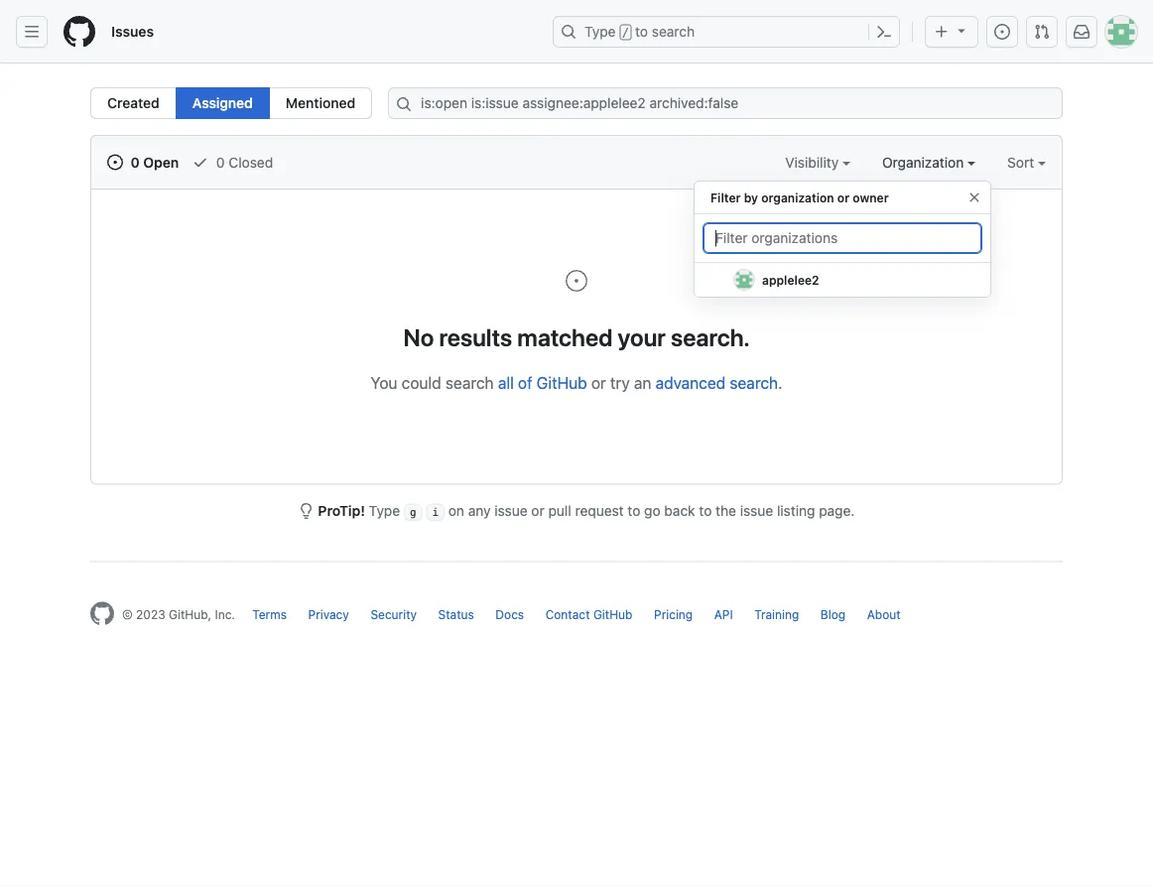 Task type: describe. For each thing, give the bounding box(es) containing it.
page.
[[819, 503, 855, 519]]

to right /
[[635, 23, 648, 40]]

pricing link
[[654, 608, 693, 622]]

i on any issue or pull request to go back to the issue listing page.
[[432, 503, 855, 519]]

footer containing © 2023 github, inc.
[[74, 561, 1079, 675]]

i
[[432, 506, 439, 518]]

inc.
[[215, 608, 235, 622]]

visibility button
[[785, 152, 851, 173]]

visibility
[[785, 154, 843, 170]]

close menu image
[[967, 190, 983, 205]]

1 horizontal spatial or
[[591, 373, 606, 392]]

training link
[[755, 608, 799, 622]]

@applelee2 image
[[735, 270, 754, 290]]

contact github link
[[546, 608, 633, 622]]

contact
[[546, 608, 590, 622]]

pull
[[548, 503, 571, 519]]

api link
[[714, 608, 733, 622]]

organization
[[882, 154, 968, 170]]

2 horizontal spatial search
[[730, 373, 778, 392]]

back
[[664, 503, 695, 519]]

privacy link
[[308, 608, 349, 622]]

security
[[371, 608, 417, 622]]

© 2023 github, inc.
[[122, 608, 235, 622]]

to left go
[[628, 503, 641, 519]]

on
[[448, 503, 464, 519]]

0 open
[[127, 154, 179, 170]]

.
[[778, 373, 783, 392]]

about link
[[867, 608, 901, 622]]

an
[[634, 373, 652, 392]]

listing
[[777, 503, 815, 519]]

go
[[644, 503, 661, 519]]

homepage image inside footer
[[90, 602, 114, 626]]

filter by organization menu
[[694, 173, 992, 314]]

filter by organization or owner
[[711, 191, 889, 204]]

all of github link
[[498, 373, 587, 392]]

Issues search field
[[388, 87, 1063, 119]]

mentioned
[[286, 95, 356, 111]]

privacy
[[308, 608, 349, 622]]

or inside menu
[[838, 191, 850, 204]]

results
[[439, 323, 512, 351]]

advanced
[[656, 373, 726, 392]]

you could search all of github or try an advanced search .
[[371, 373, 783, 392]]

type / to search
[[585, 23, 695, 40]]

/
[[622, 26, 629, 40]]

command palette image
[[876, 24, 892, 40]]

0 for open
[[131, 154, 140, 170]]

0 closed link
[[193, 152, 273, 173]]

protip! type g
[[318, 503, 416, 519]]

owner
[[853, 191, 889, 204]]

created
[[107, 95, 160, 111]]

0 closed
[[213, 154, 273, 170]]

docs
[[496, 608, 524, 622]]

applelee2 link
[[695, 263, 991, 298]]

no
[[403, 323, 434, 351]]



Task type: vqa. For each thing, say whether or not it's contained in the screenshot.
top Untitled
no



Task type: locate. For each thing, give the bounding box(es) containing it.
issues
[[111, 23, 154, 40]]

type left g on the bottom of the page
[[369, 503, 400, 519]]

triangle down image
[[954, 22, 970, 38]]

matched
[[517, 323, 613, 351]]

1 horizontal spatial issue opened image
[[995, 24, 1010, 40]]

status
[[438, 608, 474, 622]]

1 horizontal spatial github
[[593, 608, 633, 622]]

the
[[716, 503, 737, 519]]

github,
[[169, 608, 211, 622]]

0 horizontal spatial or
[[531, 503, 545, 519]]

your
[[618, 323, 666, 351]]

applelee2
[[762, 273, 820, 287]]

advanced search link
[[656, 373, 778, 392]]

no results matched your search.
[[403, 323, 750, 351]]

footer
[[74, 561, 1079, 675]]

2023
[[136, 608, 165, 622]]

created link
[[90, 87, 176, 119]]

github right contact at the bottom of page
[[593, 608, 633, 622]]

homepage image left ©
[[90, 602, 114, 626]]

Filter organizations text field
[[703, 222, 983, 254]]

organization
[[762, 191, 834, 204]]

plus image
[[934, 24, 950, 40]]

github inside footer
[[593, 608, 633, 622]]

issue opened image left 0 open
[[107, 154, 123, 170]]

to left 'the'
[[699, 503, 712, 519]]

blog
[[821, 608, 846, 622]]

0 left open
[[131, 154, 140, 170]]

light bulb image
[[298, 503, 314, 519]]

0 open link
[[107, 152, 179, 173]]

blog link
[[821, 608, 846, 622]]

all
[[498, 373, 514, 392]]

1 vertical spatial homepage image
[[90, 602, 114, 626]]

issue opened image
[[565, 269, 589, 293]]

terms link
[[252, 608, 287, 622]]

could
[[402, 373, 441, 392]]

api
[[714, 608, 733, 622]]

0 for closed
[[216, 154, 225, 170]]

search left all on the left of the page
[[446, 373, 494, 392]]

0 vertical spatial type
[[585, 23, 616, 40]]

try
[[610, 373, 630, 392]]

2 horizontal spatial or
[[838, 191, 850, 204]]

1 horizontal spatial search
[[652, 23, 695, 40]]

notifications image
[[1074, 24, 1090, 40]]

search down "search."
[[730, 373, 778, 392]]

0 horizontal spatial search
[[446, 373, 494, 392]]

or left the pull
[[531, 503, 545, 519]]

2 issue from the left
[[740, 503, 773, 519]]

issue opened image inside 0 open link
[[107, 154, 123, 170]]

1 horizontal spatial 0
[[216, 154, 225, 170]]

type left /
[[585, 23, 616, 40]]

1 horizontal spatial issue
[[740, 503, 773, 519]]

g
[[410, 506, 416, 518]]

or left try
[[591, 373, 606, 392]]

issue opened image
[[995, 24, 1010, 40], [107, 154, 123, 170]]

issue opened image left git pull request image
[[995, 24, 1010, 40]]

you
[[371, 373, 398, 392]]

0 horizontal spatial 0
[[131, 154, 140, 170]]

0 vertical spatial or
[[838, 191, 850, 204]]

sort button
[[1008, 152, 1046, 173]]

github
[[537, 373, 587, 392], [593, 608, 633, 622]]

0 horizontal spatial type
[[369, 503, 400, 519]]

1 vertical spatial or
[[591, 373, 606, 392]]

open
[[143, 154, 179, 170]]

sort
[[1008, 154, 1034, 170]]

issue right any
[[495, 503, 528, 519]]

0 vertical spatial homepage image
[[64, 16, 95, 48]]

contact github
[[546, 608, 633, 622]]

issue
[[495, 503, 528, 519], [740, 503, 773, 519]]

security link
[[371, 608, 417, 622]]

©
[[122, 608, 133, 622]]

request
[[575, 503, 624, 519]]

filter
[[711, 191, 741, 204]]

0 vertical spatial issue opened image
[[995, 24, 1010, 40]]

mentioned link
[[269, 87, 372, 119]]

check image
[[193, 154, 209, 170]]

0
[[131, 154, 140, 170], [216, 154, 225, 170]]

organization button
[[882, 152, 976, 173]]

status link
[[438, 608, 474, 622]]

git pull request image
[[1034, 24, 1050, 40]]

0 right check icon on the left
[[216, 154, 225, 170]]

Search all issues text field
[[388, 87, 1063, 119]]

protip!
[[318, 503, 365, 519]]

2 0 from the left
[[216, 154, 225, 170]]

training
[[755, 608, 799, 622]]

or
[[838, 191, 850, 204], [591, 373, 606, 392], [531, 503, 545, 519]]

search.
[[671, 323, 750, 351]]

2 vertical spatial or
[[531, 503, 545, 519]]

search
[[652, 23, 695, 40], [446, 373, 494, 392], [730, 373, 778, 392]]

github right of
[[537, 373, 587, 392]]

homepage image left issues
[[64, 16, 95, 48]]

0 vertical spatial github
[[537, 373, 587, 392]]

search right /
[[652, 23, 695, 40]]

1 0 from the left
[[131, 154, 140, 170]]

0 horizontal spatial github
[[537, 373, 587, 392]]

about
[[867, 608, 901, 622]]

docs link
[[496, 608, 524, 622]]

to
[[635, 23, 648, 40], [628, 503, 641, 519], [699, 503, 712, 519]]

search image
[[396, 96, 412, 112]]

1 vertical spatial github
[[593, 608, 633, 622]]

0 horizontal spatial issue
[[495, 503, 528, 519]]

0 horizontal spatial issue opened image
[[107, 154, 123, 170]]

any
[[468, 503, 491, 519]]

homepage image
[[64, 16, 95, 48], [90, 602, 114, 626]]

issue right 'the'
[[740, 503, 773, 519]]

issues element
[[90, 87, 372, 119]]

by
[[744, 191, 758, 204]]

type
[[585, 23, 616, 40], [369, 503, 400, 519]]

terms
[[252, 608, 287, 622]]

1 horizontal spatial type
[[585, 23, 616, 40]]

or left 'owner'
[[838, 191, 850, 204]]

closed
[[229, 154, 273, 170]]

1 vertical spatial type
[[369, 503, 400, 519]]

pricing
[[654, 608, 693, 622]]

1 issue from the left
[[495, 503, 528, 519]]

of
[[518, 373, 533, 392]]

1 vertical spatial issue opened image
[[107, 154, 123, 170]]



